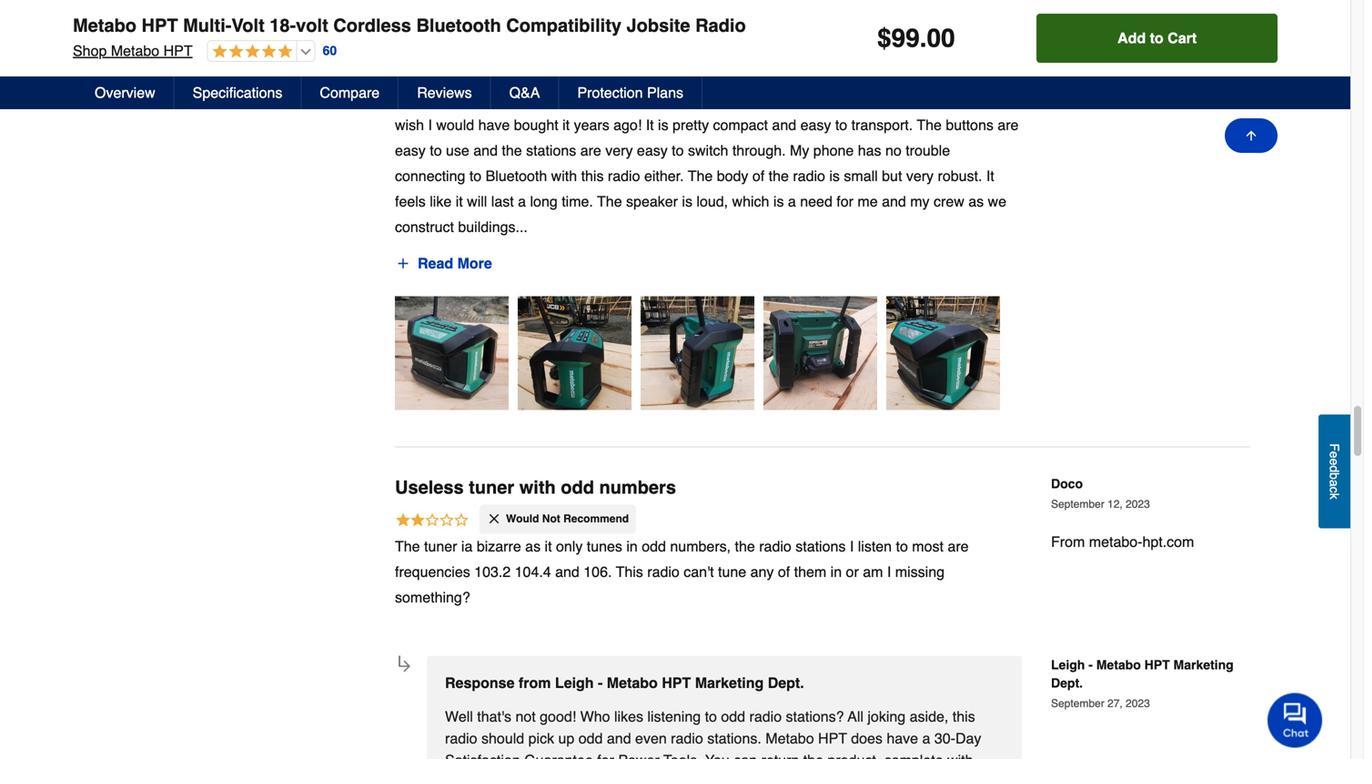 Task type: locate. For each thing, give the bounding box(es) containing it.
1 from metabo-hpt.com from the top
[[1052, 91, 1195, 108]]

a right last
[[518, 193, 526, 210]]

from metabo-hpt.com down 11,
[[1052, 91, 1195, 108]]

metabo- for february 11, 2023
[[1090, 91, 1143, 108]]

wish
[[395, 117, 424, 134]]

0 vertical spatial are
[[998, 117, 1019, 134]]

f e e d b a c k
[[1328, 444, 1343, 499]]

have
[[479, 117, 510, 134], [887, 730, 919, 747]]

to inside well that's not good!  who likes listening to odd radio stations?  all joking aside, this radio should pick up odd and even radio stations.  metabo hpt does have a 30-day satisfaction guarantee for power tools. you can return the product, complete wi
[[705, 708, 717, 725]]

0 vertical spatial of
[[470, 91, 482, 108]]

we
[[988, 193, 1007, 210]]

e up b
[[1328, 458, 1343, 465]]

1 vertical spatial in
[[831, 564, 842, 580]]

specifications
[[193, 84, 283, 101]]

0 horizontal spatial it
[[456, 193, 463, 210]]

body
[[717, 168, 749, 185]]

the right "return"
[[804, 752, 824, 759]]

hpt.com down doco september 12, 2023
[[1143, 534, 1195, 551]]

2 vertical spatial are
[[948, 538, 969, 555]]

this up day
[[953, 708, 976, 725]]

through.
[[733, 142, 786, 159]]

a right using
[[525, 91, 533, 108]]

f
[[1328, 444, 1343, 451]]

2 horizontal spatial it
[[563, 117, 570, 134]]

tuner up close image
[[469, 477, 515, 498]]

1 vertical spatial -
[[598, 675, 603, 692]]

ia
[[462, 538, 473, 555]]

a right get
[[760, 91, 769, 108]]

metabo up "return"
[[766, 730, 815, 747]]

hpt.com for september 12, 2023
[[1143, 534, 1195, 551]]

the
[[917, 117, 942, 134], [688, 168, 713, 185], [597, 193, 622, 210], [395, 538, 420, 555]]

1 vertical spatial bluetooth
[[486, 168, 547, 185]]

odd up would not recommend
[[561, 477, 595, 498]]

0 vertical spatial as
[[969, 193, 984, 210]]

a left need
[[788, 193, 797, 210]]

metabo right new
[[803, 91, 852, 108]]

bluetooth up last
[[486, 168, 547, 185]]

1 horizontal spatial dept.
[[1052, 676, 1084, 691]]

f e e d b a c k button
[[1319, 415, 1351, 528]]

1 horizontal spatial stations
[[796, 538, 846, 555]]

tuner inside the tuner ia bizarre as it only tunes in odd numbers, the radio stations i listen to most are frequencies 103.2 104.4 and 106. this radio can't tune any of them in or am i missing something?
[[424, 538, 458, 555]]

0 horizontal spatial for
[[598, 752, 615, 759]]

0 vertical spatial marketing
[[1174, 658, 1234, 672]]

tuner left the "ia"
[[424, 538, 458, 555]]

from down the doco
[[1052, 534, 1086, 551]]

0 vertical spatial from metabo-hpt.com
[[1052, 91, 1195, 108]]

the
[[502, 142, 522, 159], [769, 168, 789, 185], [735, 538, 756, 555], [804, 752, 824, 759]]

marketing
[[1174, 658, 1234, 672], [695, 675, 764, 692]]

1 vertical spatial from
[[1052, 534, 1086, 551]]

2023
[[1116, 55, 1140, 68], [1126, 498, 1151, 511], [1126, 697, 1151, 710]]

1 horizontal spatial easy
[[637, 142, 668, 159]]

2023 inside leigh - metabo hpt marketing dept. september 27, 2023
[[1126, 697, 1151, 710]]

1 vertical spatial for
[[598, 752, 615, 759]]

0 horizontal spatial leigh
[[555, 675, 594, 692]]

2 vertical spatial 2023
[[1126, 697, 1151, 710]]

it down competitors
[[563, 117, 570, 134]]

it right ago! at top left
[[646, 117, 654, 134]]

1 vertical spatial from metabo-hpt.com
[[1052, 534, 1195, 551]]

and down likes
[[607, 730, 632, 747]]

1 horizontal spatial -
[[1089, 658, 1093, 672]]

but
[[882, 168, 903, 185]]

cordless
[[889, 91, 943, 108]]

metabo- for september 12, 2023
[[1090, 534, 1143, 551]]

years
[[430, 91, 466, 108], [574, 117, 610, 134]]

0 horizontal spatial in
[[627, 538, 638, 555]]

1 horizontal spatial for
[[837, 193, 854, 210]]

hpt
[[142, 15, 178, 36], [164, 42, 193, 59], [856, 91, 885, 108], [1145, 658, 1171, 672], [662, 675, 691, 692], [819, 730, 848, 747]]

metabo inside after years of using a competitors radio, i decided to get a new metabo hpt cordless radio. i wish i would have bought it years ago! it is pretty compact and easy to transport. the buttons are easy to use and the stations are very easy to switch through. my phone has no trouble connecting to bluetooth with this radio either.   the body of the radio is small but very robust. it feels like it will last a long time. the speaker is loud, which is a need for me and my crew as we construct buildings...
[[803, 91, 852, 108]]

this up time. on the top of page
[[581, 168, 604, 185]]

years down competitors
[[574, 117, 610, 134]]

read more button
[[395, 249, 493, 278]]

0 vertical spatial years
[[430, 91, 466, 108]]

this inside well that's not good!  who likes listening to odd radio stations?  all joking aside, this radio should pick up odd and even radio stations.  metabo hpt does have a 30-day satisfaction guarantee for power tools. you can return the product, complete wi
[[953, 708, 976, 725]]

a
[[525, 91, 533, 108], [760, 91, 769, 108], [518, 193, 526, 210], [788, 193, 797, 210], [1328, 480, 1343, 487], [923, 730, 931, 747]]

crew
[[934, 193, 965, 210]]

to
[[1151, 30, 1164, 46], [720, 91, 732, 108], [836, 117, 848, 134], [430, 142, 442, 159], [672, 142, 684, 159], [470, 168, 482, 185], [896, 538, 909, 555], [705, 708, 717, 725]]

metabo up 27,
[[1097, 658, 1142, 672]]

of left using
[[470, 91, 482, 108]]

arrow up image
[[1245, 128, 1259, 143]]

0 horizontal spatial have
[[479, 117, 510, 134]]

hpt inside leigh - metabo hpt marketing dept. september 27, 2023
[[1145, 658, 1171, 672]]

1 vertical spatial are
[[581, 142, 602, 159]]

to up phone
[[836, 117, 848, 134]]

1 horizontal spatial it
[[545, 538, 552, 555]]

and down new
[[773, 117, 797, 134]]

and
[[773, 117, 797, 134], [474, 142, 498, 159], [882, 193, 907, 210], [556, 564, 580, 580], [607, 730, 632, 747]]

as left we
[[969, 193, 984, 210]]

long
[[530, 193, 558, 210]]

and down the but
[[882, 193, 907, 210]]

tunes
[[587, 538, 623, 555]]

volt
[[232, 15, 265, 36]]

metabo
[[73, 15, 137, 36], [111, 42, 160, 59], [803, 91, 852, 108], [1097, 658, 1142, 672], [607, 675, 658, 692], [766, 730, 815, 747]]

0 vertical spatial for
[[837, 193, 854, 210]]

to left most
[[896, 538, 909, 555]]

it left only
[[545, 538, 552, 555]]

with up "not"
[[520, 477, 556, 498]]

time.
[[562, 193, 594, 210]]

in left or
[[831, 564, 842, 580]]

bluetooth up 5 stars image
[[417, 15, 502, 36]]

0 horizontal spatial very
[[606, 142, 633, 159]]

it up we
[[987, 168, 995, 185]]

for left me at the top of the page
[[837, 193, 854, 210]]

me
[[858, 193, 878, 210]]

ago!
[[614, 117, 642, 134]]

0 vertical spatial metabo-
[[1090, 91, 1143, 108]]

the inside the tuner ia bizarre as it only tunes in odd numbers, the radio stations i listen to most are frequencies 103.2 104.4 and 106. this radio can't tune any of them in or am i missing something?
[[395, 538, 420, 555]]

metabo- down 11,
[[1090, 91, 1143, 108]]

have down using
[[479, 117, 510, 134]]

september inside doco september 12, 2023
[[1052, 498, 1105, 511]]

1 from from the top
[[1052, 91, 1086, 108]]

and inside the tuner ia bizarre as it only tunes in odd numbers, the radio stations i listen to most are frequencies 103.2 104.4 and 106. this radio can't tune any of them in or am i missing something?
[[556, 564, 580, 580]]

as inside after years of using a competitors radio, i decided to get a new metabo hpt cordless radio. i wish i would have bought it years ago! it is pretty compact and easy to transport. the buttons are easy to use and the stations are very easy to switch through. my phone has no trouble connecting to bluetooth with this radio either.   the body of the radio is small but very robust. it feels like it will last a long time. the speaker is loud, which is a need for me and my crew as we construct buildings...
[[969, 193, 984, 210]]

e
[[1328, 451, 1343, 458], [1328, 458, 1343, 465]]

my
[[790, 142, 810, 159]]

september
[[1052, 498, 1105, 511], [1052, 697, 1105, 710]]

september left 27,
[[1052, 697, 1105, 710]]

0 horizontal spatial tuner
[[424, 538, 458, 555]]

a up k
[[1328, 480, 1343, 487]]

for left power
[[598, 752, 615, 759]]

0 vertical spatial bluetooth
[[417, 15, 502, 36]]

september down the doco
[[1052, 498, 1105, 511]]

1 horizontal spatial are
[[948, 538, 969, 555]]

2 horizontal spatial easy
[[801, 117, 832, 134]]

easy up either. at the top
[[637, 142, 668, 159]]

1 vertical spatial with
[[520, 477, 556, 498]]

0 vertical spatial stations
[[526, 142, 577, 159]]

odd
[[561, 477, 595, 498], [642, 538, 666, 555], [722, 708, 746, 725], [579, 730, 603, 747]]

in up this
[[627, 538, 638, 555]]

0 vertical spatial in
[[627, 538, 638, 555]]

11,
[[1098, 55, 1113, 68]]

0 vertical spatial from
[[1052, 91, 1086, 108]]

likes
[[615, 708, 644, 725]]

from metabo-hpt.com down 12,
[[1052, 534, 1195, 551]]

hpt.com down the add to cart button
[[1143, 91, 1195, 108]]

feels
[[395, 193, 426, 210]]

of right any
[[778, 564, 791, 580]]

0 horizontal spatial as
[[526, 538, 541, 555]]

add
[[1118, 30, 1147, 46]]

2023 right 11,
[[1116, 55, 1140, 68]]

aside,
[[910, 708, 949, 725]]

https://photos us.bazaarvoice.com/photo/2/cghvdg86agl0ywnoaxbvd2vydg9vbhm/367faed8 47a7 5203 b480 0b553d918ca9 image
[[887, 297, 1001, 410]]

odd up this
[[642, 538, 666, 555]]

0 vertical spatial tuner
[[469, 477, 515, 498]]

any
[[751, 564, 774, 580]]

to right 'add' at top
[[1151, 30, 1164, 46]]

stations inside after years of using a competitors radio, i decided to get a new metabo hpt cordless radio. i wish i would have bought it years ago! it is pretty compact and easy to transport. the buttons are easy to use and the stations are very easy to switch through. my phone has no trouble connecting to bluetooth with this radio either.   the body of the radio is small but very robust. it feels like it will last a long time. the speaker is loud, which is a need for me and my crew as we construct buildings...
[[526, 142, 577, 159]]

1 vertical spatial metabo-
[[1090, 534, 1143, 551]]

are
[[998, 117, 1019, 134], [581, 142, 602, 159], [948, 538, 969, 555]]

leigh
[[1052, 658, 1086, 672], [555, 675, 594, 692]]

as
[[969, 193, 984, 210], [526, 538, 541, 555]]

from down february
[[1052, 91, 1086, 108]]

2 horizontal spatial are
[[998, 117, 1019, 134]]

bought
[[514, 117, 559, 134]]

2023 right 27,
[[1126, 697, 1151, 710]]

from metabo-hpt.com
[[1052, 91, 1195, 108], [1052, 534, 1195, 551]]

hpt inside after years of using a competitors radio, i decided to get a new metabo hpt cordless radio. i wish i would have bought it years ago! it is pretty compact and easy to transport. the buttons are easy to use and the stations are very easy to switch through. my phone has no trouble connecting to bluetooth with this radio either.   the body of the radio is small but very robust. it feels like it will last a long time. the speaker is loud, which is a need for me and my crew as we construct buildings...
[[856, 91, 885, 108]]

this
[[581, 168, 604, 185], [953, 708, 976, 725]]

only
[[556, 538, 583, 555]]

2 horizontal spatial of
[[778, 564, 791, 580]]

the up tune
[[735, 538, 756, 555]]

1 vertical spatial 2023
[[1126, 498, 1151, 511]]

is right which
[[774, 193, 784, 210]]

1 metabo- from the top
[[1090, 91, 1143, 108]]

new
[[773, 91, 799, 108]]

1 vertical spatial very
[[907, 168, 934, 185]]

the tuner ia bizarre as it only tunes in odd numbers, the radio stations i listen to most are frequencies 103.2 104.4 and 106. this radio can't tune any of them in or am i missing something?
[[395, 538, 969, 606]]

compare
[[320, 84, 380, 101]]

metabo- down 12,
[[1090, 534, 1143, 551]]

1 horizontal spatial tuner
[[469, 477, 515, 498]]

response
[[445, 675, 515, 692]]

1 vertical spatial have
[[887, 730, 919, 747]]

104.4
[[515, 564, 552, 580]]

1 horizontal spatial it
[[987, 168, 995, 185]]

0 vertical spatial it
[[646, 117, 654, 134]]

2023 right 12,
[[1126, 498, 1151, 511]]

as up 104.4
[[526, 538, 541, 555]]

after years of using a competitors radio, i decided to get a new metabo hpt cordless radio. i wish i would have bought it years ago! it is pretty compact and easy to transport. the buttons are easy to use and the stations are very easy to switch through. my phone has no trouble connecting to bluetooth with this radio either.   the body of the radio is small but very robust. it feels like it will last a long time. the speaker is loud, which is a need for me and my crew as we construct buildings...
[[395, 91, 1019, 236]]

years up would
[[430, 91, 466, 108]]

e up d
[[1328, 451, 1343, 458]]

plus image
[[396, 257, 411, 271]]

1 vertical spatial september
[[1052, 697, 1105, 710]]

it left will
[[456, 193, 463, 210]]

of down through. on the right top of the page
[[753, 168, 765, 185]]

0 vertical spatial september
[[1052, 498, 1105, 511]]

radio down well
[[445, 730, 478, 747]]

very up my at the top right of page
[[907, 168, 934, 185]]

- inside leigh - metabo hpt marketing dept. september 27, 2023
[[1089, 658, 1093, 672]]

response from leigh - metabo hpt marketing dept.
[[445, 675, 805, 692]]

2 vertical spatial it
[[545, 538, 552, 555]]

phone
[[814, 142, 854, 159]]

0 vertical spatial leigh
[[1052, 658, 1086, 672]]

2 september from the top
[[1052, 697, 1105, 710]]

i right am
[[888, 564, 892, 580]]

cordless
[[334, 15, 411, 36]]

q&a
[[510, 84, 540, 101]]

tuner for useless
[[469, 477, 515, 498]]

chat invite button image
[[1268, 692, 1324, 748]]

2 vertical spatial of
[[778, 564, 791, 580]]

are up time. on the top of page
[[581, 142, 602, 159]]

0 vertical spatial -
[[1089, 658, 1093, 672]]

1 vertical spatial of
[[753, 168, 765, 185]]

read more
[[418, 255, 492, 272]]

1 vertical spatial this
[[953, 708, 976, 725]]

1 vertical spatial it
[[456, 193, 463, 210]]

from for february 11, 2023
[[1052, 91, 1086, 108]]

0 horizontal spatial of
[[470, 91, 482, 108]]

stations up them
[[796, 538, 846, 555]]

0 vertical spatial hpt.com
[[1143, 91, 1195, 108]]

0 vertical spatial this
[[581, 168, 604, 185]]

0 vertical spatial with
[[552, 168, 577, 185]]

are right most
[[948, 538, 969, 555]]

for
[[837, 193, 854, 210], [598, 752, 615, 759]]

from for september 12, 2023
[[1052, 534, 1086, 551]]

for inside well that's not good!  who likes listening to odd radio stations?  all joking aside, this radio should pick up odd and even radio stations.  metabo hpt does have a 30-day satisfaction guarantee for power tools. you can return the product, complete wi
[[598, 752, 615, 759]]

2 hpt.com from the top
[[1143, 534, 1195, 551]]

a left 30-
[[923, 730, 931, 747]]

1 vertical spatial as
[[526, 538, 541, 555]]

1 horizontal spatial in
[[831, 564, 842, 580]]

radio up any
[[760, 538, 792, 555]]

compact
[[713, 117, 769, 134]]

very down ago! at top left
[[606, 142, 633, 159]]

1 horizontal spatial have
[[887, 730, 919, 747]]

is
[[658, 117, 669, 134], [830, 168, 840, 185], [682, 193, 693, 210], [774, 193, 784, 210]]

overview button
[[76, 76, 175, 109]]

tools.
[[664, 752, 702, 759]]

radio.
[[947, 91, 984, 108]]

1 horizontal spatial as
[[969, 193, 984, 210]]

1 vertical spatial it
[[987, 168, 995, 185]]

2 from metabo-hpt.com from the top
[[1052, 534, 1195, 551]]

compatibility
[[507, 15, 622, 36]]

1 horizontal spatial marketing
[[1174, 658, 1234, 672]]

are right buttons
[[998, 117, 1019, 134]]

with up time. on the top of page
[[552, 168, 577, 185]]

it
[[563, 117, 570, 134], [456, 193, 463, 210], [545, 538, 552, 555]]

power
[[619, 752, 660, 759]]

0 horizontal spatial stations
[[526, 142, 577, 159]]

radio up need
[[793, 168, 826, 185]]

easy up my
[[801, 117, 832, 134]]

small
[[844, 168, 878, 185]]

1 vertical spatial hpt.com
[[1143, 534, 1195, 551]]

as inside the tuner ia bizarre as it only tunes in odd numbers, the radio stations i listen to most are frequencies 103.2 104.4 and 106. this radio can't tune any of them in or am i missing something?
[[526, 538, 541, 555]]

hpt.com for february 11, 2023
[[1143, 91, 1195, 108]]

1 vertical spatial tuner
[[424, 538, 458, 555]]

not
[[542, 513, 561, 526]]

0 horizontal spatial this
[[581, 168, 604, 185]]

recommend
[[564, 513, 629, 526]]

should
[[482, 730, 525, 747]]

1 vertical spatial stations
[[796, 538, 846, 555]]

to up the stations. on the bottom right of page
[[705, 708, 717, 725]]

the down 2 stars image
[[395, 538, 420, 555]]

numbers
[[600, 477, 677, 498]]

2 metabo- from the top
[[1090, 534, 1143, 551]]

1 hpt.com from the top
[[1143, 91, 1195, 108]]

2 from from the top
[[1052, 534, 1086, 551]]

1 horizontal spatial leigh
[[1052, 658, 1086, 672]]

no
[[886, 142, 902, 159]]

1 vertical spatial years
[[574, 117, 610, 134]]

like
[[430, 193, 452, 210]]

have up complete
[[887, 730, 919, 747]]

0 vertical spatial have
[[479, 117, 510, 134]]

odd down who
[[579, 730, 603, 747]]

1 september from the top
[[1052, 498, 1105, 511]]

to inside button
[[1151, 30, 1164, 46]]

0 horizontal spatial -
[[598, 675, 603, 692]]

stations down "bought"
[[526, 142, 577, 159]]

103.2
[[475, 564, 511, 580]]

radio right this
[[648, 564, 680, 580]]

0 vertical spatial it
[[563, 117, 570, 134]]

0 horizontal spatial marketing
[[695, 675, 764, 692]]

1 horizontal spatial this
[[953, 708, 976, 725]]



Task type: describe. For each thing, give the bounding box(es) containing it.
multi-
[[183, 15, 232, 36]]

metabo up shop
[[73, 15, 137, 36]]

18-
[[270, 15, 296, 36]]

february
[[1052, 55, 1095, 68]]

numbers,
[[671, 538, 731, 555]]

5 stars image
[[395, 65, 470, 84]]

and inside well that's not good!  who likes listening to odd radio stations?  all joking aside, this radio should pick up odd and even radio stations.  metabo hpt does have a 30-day satisfaction guarantee for power tools. you can return the product, complete wi
[[607, 730, 632, 747]]

need
[[801, 193, 833, 210]]

the right time. on the top of page
[[597, 193, 622, 210]]

add to cart
[[1118, 30, 1198, 46]]

this
[[616, 564, 644, 580]]

does
[[852, 730, 883, 747]]

competitors
[[537, 91, 612, 108]]

shop
[[73, 42, 107, 59]]

from
[[519, 675, 551, 692]]

will
[[467, 193, 487, 210]]

you
[[706, 752, 730, 759]]

metabo inside leigh - metabo hpt marketing dept. september 27, 2023
[[1097, 658, 1142, 672]]

would not recommend
[[506, 513, 629, 526]]

2023 inside doco september 12, 2023
[[1126, 498, 1151, 511]]

would
[[436, 117, 475, 134]]

september inside leigh - metabo hpt marketing dept. september 27, 2023
[[1052, 697, 1105, 710]]

for inside after years of using a competitors radio, i decided to get a new metabo hpt cordless radio. i wish i would have bought it years ago! it is pretty compact and easy to transport. the buttons are easy to use and the stations are very easy to switch through. my phone has no trouble connecting to bluetooth with this radio either.   the body of the radio is small but very robust. it feels like it will last a long time. the speaker is loud, which is a need for me and my crew as we construct buildings...
[[837, 193, 854, 210]]

c
[[1328, 487, 1343, 493]]

good!
[[540, 708, 577, 725]]

metabo hpt multi-volt 18-volt cordless bluetooth compatibility jobsite radio
[[73, 15, 746, 36]]

the inside well that's not good!  who likes listening to odd radio stations?  all joking aside, this radio should pick up odd and even radio stations.  metabo hpt does have a 30-day satisfaction guarantee for power tools. you can return the product, complete wi
[[804, 752, 824, 759]]

has
[[858, 142, 882, 159]]

106.
[[584, 564, 612, 580]]

compare button
[[302, 76, 399, 109]]

from metabo-hpt.com for february 11, 2023
[[1052, 91, 1195, 108]]

to inside the tuner ia bizarre as it only tunes in odd numbers, the radio stations i listen to most are frequencies 103.2 104.4 and 106. this radio can't tune any of them in or am i missing something?
[[896, 538, 909, 555]]

and right use
[[474, 142, 498, 159]]

stations inside the tuner ia bizarre as it only tunes in odd numbers, the radio stations i listen to most are frequencies 103.2 104.4 and 106. this radio can't tune any of them in or am i missing something?
[[796, 538, 846, 555]]

specifications button
[[175, 76, 302, 109]]

$ 99 . 00
[[878, 24, 956, 53]]

radio up the tools.
[[671, 730, 704, 747]]

of inside the tuner ia bizarre as it only tunes in odd numbers, the radio stations i listen to most are frequencies 103.2 104.4 and 106. this radio can't tune any of them in or am i missing something?
[[778, 564, 791, 580]]

https://photos us.bazaarvoice.com/photo/2/cghvdg86agl0ywnoaxbvd2vydg9vbhm/1d36a3aa 678f 5d2a 84af 4bddb9fe9504 image
[[641, 297, 755, 410]]

1 e from the top
[[1328, 451, 1343, 458]]

protection
[[578, 84, 643, 101]]

listening
[[648, 708, 701, 725]]

0 horizontal spatial dept.
[[768, 675, 805, 692]]

have inside well that's not good!  who likes listening to odd radio stations?  all joking aside, this radio should pick up odd and even radio stations.  metabo hpt does have a 30-day satisfaction guarantee for power tools. you can return the product, complete wi
[[887, 730, 919, 747]]

all
[[848, 708, 864, 725]]

arrow right image
[[396, 658, 414, 675]]

radio up the stations. on the bottom right of page
[[750, 708, 782, 725]]

day
[[956, 730, 982, 747]]

1 vertical spatial leigh
[[555, 675, 594, 692]]

2 stars image
[[395, 512, 470, 531]]

leigh - metabo hpt marketing dept. september 27, 2023
[[1052, 658, 1234, 710]]

99
[[892, 24, 920, 53]]

is left loud,
[[682, 193, 693, 210]]

transport.
[[852, 117, 913, 134]]

useless tuner with odd numbers
[[395, 477, 677, 498]]

trouble
[[906, 142, 951, 159]]

return
[[762, 752, 800, 759]]

even
[[636, 730, 667, 747]]

that's
[[477, 708, 512, 725]]

get
[[736, 91, 756, 108]]

dept. inside leigh - metabo hpt marketing dept. september 27, 2023
[[1052, 676, 1084, 691]]

february 11, 2023
[[1052, 55, 1140, 68]]

satisfaction
[[445, 752, 521, 759]]

a inside well that's not good!  who likes listening to odd radio stations?  all joking aside, this radio should pick up odd and even radio stations.  metabo hpt does have a 30-day satisfaction guarantee for power tools. you can return the product, complete wi
[[923, 730, 931, 747]]

either.
[[645, 168, 684, 185]]

protection plans button
[[560, 76, 703, 109]]

are inside the tuner ia bizarre as it only tunes in odd numbers, the radio stations i listen to most are frequencies 103.2 104.4 and 106. this radio can't tune any of them in or am i missing something?
[[948, 538, 969, 555]]

something?
[[395, 589, 471, 606]]

radio up speaker
[[608, 168, 641, 185]]

i right radio. on the top of page
[[988, 91, 992, 108]]

doco
[[1052, 477, 1084, 491]]

joking
[[868, 708, 906, 725]]

https://photos us.bazaarvoice.com/photo/2/cghvdg86agl0ywnoaxbvd2vydg9vbhm/ced00264 d030 53e8 9c8e 2533a0e43833 image
[[764, 297, 878, 410]]

listen
[[858, 538, 892, 555]]

marketing inside leigh - metabo hpt marketing dept. september 27, 2023
[[1174, 658, 1234, 672]]

stations?
[[786, 708, 845, 725]]

bizarre
[[477, 538, 522, 555]]

guarantee
[[525, 752, 593, 759]]

decided
[[665, 91, 716, 108]]

metabo up overview at the top of page
[[111, 42, 160, 59]]

can't
[[684, 564, 714, 580]]

to left use
[[430, 142, 442, 159]]

the down switch
[[688, 168, 713, 185]]

odd inside the tuner ia bizarre as it only tunes in odd numbers, the radio stations i listen to most are frequencies 103.2 104.4 and 106. this radio can't tune any of them in or am i missing something?
[[642, 538, 666, 555]]

last
[[492, 193, 514, 210]]

the down "bought"
[[502, 142, 522, 159]]

1 vertical spatial marketing
[[695, 675, 764, 692]]

https://photos us.bazaarvoice.com/photo/2/cghvdg86agl0ywnoaxbvd2vydg9vbhm/c64f97ad bfa1 558d a1e7 164ecf2e5cdc image
[[395, 297, 509, 410]]

missing
[[896, 564, 945, 580]]

after
[[395, 91, 426, 108]]

k
[[1328, 493, 1343, 499]]

i left listen
[[850, 538, 854, 555]]

more
[[458, 255, 492, 272]]

well that's not good!  who likes listening to odd radio stations?  all joking aside, this radio should pick up odd and even radio stations.  metabo hpt does have a 30-day satisfaction guarantee for power tools. you can return the product, complete wi
[[445, 708, 986, 759]]

from metabo-hpt.com for september 12, 2023
[[1052, 534, 1195, 551]]

construct
[[395, 219, 454, 236]]

doco september 12, 2023
[[1052, 477, 1151, 511]]

0 vertical spatial 2023
[[1116, 55, 1140, 68]]

1 horizontal spatial very
[[907, 168, 934, 185]]

buildings...
[[458, 219, 528, 236]]

2 e from the top
[[1328, 458, 1343, 465]]

who
[[581, 708, 611, 725]]

would
[[506, 513, 539, 526]]

reviews
[[417, 84, 472, 101]]

q&a button
[[491, 76, 560, 109]]

0 vertical spatial very
[[606, 142, 633, 159]]

b
[[1328, 473, 1343, 480]]

this inside after years of using a competitors radio, i decided to get a new metabo hpt cordless radio. i wish i would have bought it years ago! it is pretty compact and easy to transport. the buttons are easy to use and the stations are very easy to switch through. my phone has no trouble connecting to bluetooth with this radio either.   the body of the radio is small but very robust. it feels like it will last a long time. the speaker is loud, which is a need for me and my crew as we construct buildings...
[[581, 168, 604, 185]]

switch
[[688, 142, 729, 159]]

cart
[[1168, 30, 1198, 46]]

complete
[[885, 752, 944, 759]]

the inside the tuner ia bizarre as it only tunes in odd numbers, the radio stations i listen to most are frequencies 103.2 104.4 and 106. this radio can't tune any of them in or am i missing something?
[[735, 538, 756, 555]]

reviews button
[[399, 76, 491, 109]]

to up will
[[470, 168, 482, 185]]

bluetooth inside after years of using a competitors radio, i decided to get a new metabo hpt cordless radio. i wish i would have bought it years ago! it is pretty compact and easy to transport. the buttons are easy to use and the stations are very easy to switch through. my phone has no trouble connecting to bluetooth with this radio either.   the body of the radio is small but very robust. it feels like it will last a long time. the speaker is loud, which is a need for me and my crew as we construct buildings...
[[486, 168, 547, 185]]

i right "wish" on the top left of the page
[[428, 117, 432, 134]]

robust.
[[938, 168, 983, 185]]

it inside the tuner ia bizarre as it only tunes in odd numbers, the radio stations i listen to most are frequencies 103.2 104.4 and 106. this radio can't tune any of them in or am i missing something?
[[545, 538, 552, 555]]

0 horizontal spatial are
[[581, 142, 602, 159]]

https://photos us.bazaarvoice.com/photo/2/cghvdg86agl0ywnoaxbvd2vydg9vbhm/d3c098f8 0943 588b aa0f 916c31d3b984 image
[[518, 297, 632, 410]]

to left get
[[720, 91, 732, 108]]

is left pretty
[[658, 117, 669, 134]]

12,
[[1108, 498, 1123, 511]]

loud,
[[697, 193, 729, 210]]

pretty
[[673, 117, 709, 134]]

use
[[446, 142, 470, 159]]

connecting
[[395, 168, 466, 185]]

can
[[734, 752, 758, 759]]

jobsite
[[627, 15, 691, 36]]

leigh inside leigh - metabo hpt marketing dept. september 27, 2023
[[1052, 658, 1086, 672]]

0 horizontal spatial easy
[[395, 142, 426, 159]]

is down phone
[[830, 168, 840, 185]]

hpt inside well that's not good!  who likes listening to odd radio stations?  all joking aside, this radio should pick up odd and even radio stations.  metabo hpt does have a 30-day satisfaction guarantee for power tools. you can return the product, complete wi
[[819, 730, 848, 747]]

a inside button
[[1328, 480, 1343, 487]]

30-
[[935, 730, 956, 747]]

odd up the stations. on the bottom right of page
[[722, 708, 746, 725]]

i right radio,
[[657, 91, 661, 108]]

tuner for the
[[424, 538, 458, 555]]

0 horizontal spatial years
[[430, 91, 466, 108]]

the down through. on the right top of the page
[[769, 168, 789, 185]]

close image
[[487, 512, 502, 526]]

overview
[[95, 84, 155, 101]]

1 horizontal spatial years
[[574, 117, 610, 134]]

have inside after years of using a competitors radio, i decided to get a new metabo hpt cordless radio. i wish i would have bought it years ago! it is pretty compact and easy to transport. the buttons are easy to use and the stations are very easy to switch through. my phone has no trouble connecting to bluetooth with this radio either.   the body of the radio is small but very robust. it feels like it will last a long time. the speaker is loud, which is a need for me and my crew as we construct buildings...
[[479, 117, 510, 134]]

60
[[323, 43, 337, 58]]

metabo inside well that's not good!  who likes listening to odd radio stations?  all joking aside, this radio should pick up odd and even radio stations.  metabo hpt does have a 30-day satisfaction guarantee for power tools. you can return the product, complete wi
[[766, 730, 815, 747]]

shop metabo hpt
[[73, 42, 193, 59]]

volt
[[296, 15, 328, 36]]

which
[[733, 193, 770, 210]]

with inside after years of using a competitors radio, i decided to get a new metabo hpt cordless radio. i wish i would have bought it years ago! it is pretty compact and easy to transport. the buttons are easy to use and the stations are very easy to switch through. my phone has no trouble connecting to bluetooth with this radio either.   the body of the radio is small but very robust. it feels like it will last a long time. the speaker is loud, which is a need for me and my crew as we construct buildings...
[[552, 168, 577, 185]]

metabo up likes
[[607, 675, 658, 692]]

4.7 stars image
[[208, 44, 293, 61]]

read
[[418, 255, 454, 272]]

radio
[[696, 15, 746, 36]]

$
[[878, 24, 892, 53]]

to down pretty
[[672, 142, 684, 159]]

0 horizontal spatial it
[[646, 117, 654, 134]]

1 horizontal spatial of
[[753, 168, 765, 185]]

pick
[[529, 730, 555, 747]]

the up trouble
[[917, 117, 942, 134]]



Task type: vqa. For each thing, say whether or not it's contained in the screenshot.
dewalt related to dewalt drill bit
no



